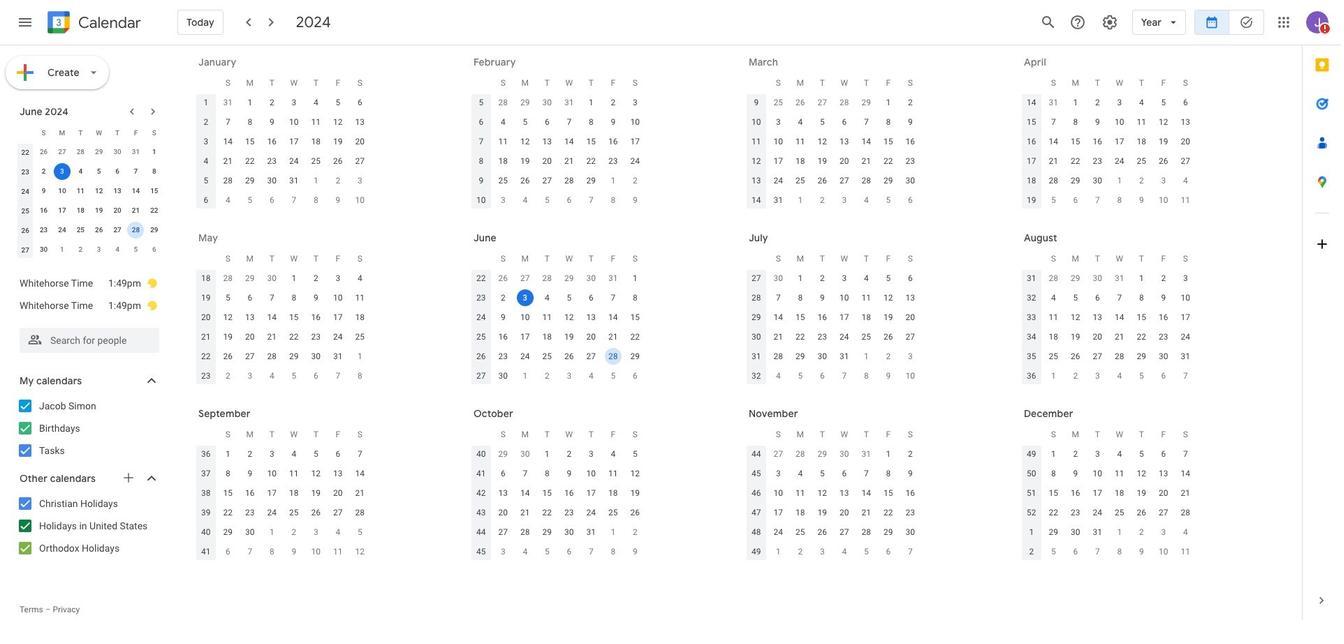 Task type: locate. For each thing, give the bounding box(es) containing it.
row group inside march grid
[[745, 93, 921, 210]]

september 4 element
[[1111, 368, 1128, 385]]

july 6 element for "june" grid
[[627, 368, 643, 385]]

june 5 element
[[286, 368, 302, 385]]

17 element
[[286, 133, 302, 150], [627, 133, 643, 150], [1111, 133, 1128, 150], [770, 153, 787, 170], [54, 203, 71, 219], [330, 309, 346, 326], [836, 309, 853, 326], [1177, 309, 1194, 326], [517, 329, 533, 346], [264, 485, 280, 502], [583, 485, 599, 502], [1089, 485, 1106, 502], [770, 505, 787, 522]]

january 28 element
[[495, 94, 511, 111]]

column header inside august "grid"
[[1021, 249, 1043, 269]]

january 10 element
[[1155, 544, 1172, 561]]

july grid
[[743, 249, 921, 386]]

12 element
[[330, 114, 346, 131], [1155, 114, 1172, 131], [517, 133, 533, 150], [814, 133, 831, 150], [91, 183, 107, 200], [880, 290, 897, 307], [220, 309, 236, 326], [561, 309, 577, 326], [1067, 309, 1084, 326], [308, 466, 324, 483], [627, 466, 643, 483], [1133, 466, 1150, 483], [814, 485, 831, 502]]

1 horizontal spatial july 1 element
[[517, 368, 533, 385]]

july 1 element inside june 2024 "grid"
[[54, 242, 71, 258]]

1 vertical spatial july 1 element
[[517, 368, 533, 385]]

march 5 element
[[539, 192, 555, 209]]

1 element
[[242, 94, 258, 111], [583, 94, 599, 111], [880, 94, 897, 111], [1067, 94, 1084, 111], [146, 144, 163, 161], [286, 270, 302, 287], [627, 270, 643, 287], [792, 270, 809, 287], [1133, 270, 1150, 287], [220, 446, 236, 463], [539, 446, 555, 463], [880, 446, 897, 463], [1045, 446, 1062, 463]]

column header inside december grid
[[1021, 425, 1043, 445]]

may 2 element
[[1133, 173, 1150, 189]]

cell
[[53, 162, 71, 182], [127, 221, 145, 240], [514, 288, 536, 308], [602, 347, 624, 367]]

may 5 element
[[1045, 192, 1062, 209]]

1 horizontal spatial 3, today element
[[517, 290, 533, 307]]

1 vertical spatial july 3 element
[[561, 368, 577, 385]]

1 vertical spatial may 26 element
[[495, 270, 511, 287]]

column header inside january grid
[[195, 73, 217, 93]]

11 element
[[308, 114, 324, 131], [1133, 114, 1150, 131], [495, 133, 511, 150], [792, 133, 809, 150], [72, 183, 89, 200], [352, 290, 368, 307], [858, 290, 875, 307], [539, 309, 555, 326], [1045, 309, 1062, 326], [286, 466, 302, 483], [605, 466, 621, 483], [1111, 466, 1128, 483], [792, 485, 809, 502]]

november 4 element
[[517, 544, 533, 561]]

row group inside october grid
[[470, 445, 646, 562]]

july 1 element
[[54, 242, 71, 258], [517, 368, 533, 385]]

1 vertical spatial may 31 element
[[605, 270, 621, 287]]

column header inside june 2024 "grid"
[[16, 123, 34, 142]]

march 31 element
[[1045, 94, 1062, 111]]

february 10 element
[[352, 192, 368, 209]]

february 26 element
[[792, 94, 809, 111]]

row group for column header within april "grid"
[[1021, 93, 1197, 210]]

1 vertical spatial may 29 element
[[561, 270, 577, 287]]

october 2 element
[[286, 525, 302, 541]]

31 element up january 7 element
[[1089, 525, 1106, 541]]

row group inside "july" grid
[[745, 269, 921, 386]]

settings menu image
[[1101, 14, 1118, 31]]

january 30 element
[[539, 94, 555, 111]]

1 horizontal spatial july 6 element
[[627, 368, 643, 385]]

march 9 element
[[627, 192, 643, 209]]

0 horizontal spatial may 30 element
[[109, 144, 126, 161]]

may 29 element
[[91, 144, 107, 161], [561, 270, 577, 287]]

row group inside january grid
[[195, 93, 371, 210]]

row group for column header in 'november' grid
[[745, 445, 921, 562]]

0 vertical spatial july 3 element
[[91, 242, 107, 258]]

1 horizontal spatial may 31 element
[[605, 270, 621, 287]]

row group inside june 2024 "grid"
[[16, 142, 163, 260]]

may 30 element for 6 element within the "june" grid
[[583, 270, 599, 287]]

row group for column header in the june 2024 "grid"
[[16, 142, 163, 260]]

1 vertical spatial 3, today element
[[517, 290, 533, 307]]

june 8 element
[[352, 368, 368, 385]]

3, today element for may 27 element associated with "june" grid's may 28 element
[[517, 290, 533, 307]]

july 6 element
[[146, 242, 163, 258], [627, 368, 643, 385]]

1 vertical spatial july 6 element
[[627, 368, 643, 385]]

0 vertical spatial july 2 element
[[72, 242, 89, 258]]

0 horizontal spatial may 31 element
[[127, 144, 144, 161]]

row group for column header inside the october grid
[[470, 445, 646, 562]]

0 horizontal spatial july 6 element
[[146, 242, 163, 258]]

february 28 element
[[836, 94, 853, 111]]

0 vertical spatial may 26 element
[[35, 144, 52, 161]]

january 8 element
[[1111, 544, 1128, 561]]

1 list item from the top
[[20, 272, 158, 295]]

column header inside "june" grid
[[470, 249, 492, 269]]

july 2 element for july 1 'element' in the "june" grid
[[539, 368, 555, 385]]

march 6 element
[[561, 192, 577, 209]]

column header inside february grid
[[470, 73, 492, 93]]

column header for 'november' grid
[[745, 425, 767, 445]]

row group inside 'november' grid
[[745, 445, 921, 562]]

0 vertical spatial july 4 element
[[109, 242, 126, 258]]

my calendars list
[[3, 395, 173, 462]]

12 element inside january grid
[[330, 114, 346, 131]]

0 vertical spatial may 31 element
[[127, 144, 144, 161]]

0 horizontal spatial july 4 element
[[109, 242, 126, 258]]

28 element
[[220, 173, 236, 189], [561, 173, 577, 189], [858, 173, 875, 189], [1045, 173, 1062, 189], [127, 222, 144, 239], [264, 349, 280, 365], [605, 349, 621, 365], [770, 349, 787, 365], [1111, 349, 1128, 365], [352, 505, 368, 522], [1177, 505, 1194, 522], [517, 525, 533, 541], [858, 525, 875, 541]]

november 2 element
[[627, 525, 643, 541]]

column header inside march grid
[[745, 73, 767, 93]]

may 28 element for "june" grid
[[539, 270, 555, 287]]

1 horizontal spatial july 4 element
[[583, 368, 599, 385]]

0 horizontal spatial 3, today element
[[54, 163, 71, 180]]

july 28 element
[[1045, 270, 1062, 287]]

column header for february grid
[[470, 73, 492, 93]]

april 4 element
[[858, 192, 875, 209]]

1 vertical spatial july 5 element
[[605, 368, 621, 385]]

column header for june 2024 "grid"
[[16, 123, 34, 142]]

march 4 element
[[517, 192, 533, 209]]

june 1 element
[[352, 349, 368, 365]]

1 element inside june 2024 "grid"
[[146, 144, 163, 161]]

column header for april "grid"
[[1021, 73, 1043, 93]]

0 vertical spatial may 30 element
[[109, 144, 126, 161]]

november 6 element
[[561, 544, 577, 561]]

june grid
[[467, 249, 646, 386]]

july 1 element for "june" grid
[[517, 368, 533, 385]]

1 vertical spatial july 4 element
[[583, 368, 599, 385]]

column header inside "july" grid
[[745, 249, 767, 269]]

row group inside "june" grid
[[470, 269, 646, 386]]

july 5 element for july 6 element related to june 2024 "grid"
[[127, 242, 144, 258]]

20 element
[[352, 133, 368, 150], [1177, 133, 1194, 150], [539, 153, 555, 170], [836, 153, 853, 170], [109, 203, 126, 219], [902, 309, 919, 326], [242, 329, 258, 346], [583, 329, 599, 346], [1089, 329, 1106, 346], [330, 485, 346, 502], [1155, 485, 1172, 502], [495, 505, 511, 522], [836, 505, 853, 522]]

18 element
[[308, 133, 324, 150], [1133, 133, 1150, 150], [495, 153, 511, 170], [792, 153, 809, 170], [72, 203, 89, 219], [352, 309, 368, 326], [858, 309, 875, 326], [539, 329, 555, 346], [1045, 329, 1062, 346], [286, 485, 302, 502], [605, 485, 621, 502], [1111, 485, 1128, 502], [792, 505, 809, 522]]

row group inside may grid
[[195, 269, 371, 386]]

1 vertical spatial july 2 element
[[539, 368, 555, 385]]

tab list
[[1303, 45, 1341, 582]]

july 1 element for june 2024 "grid"
[[54, 242, 71, 258]]

31 element left "april 1" element
[[770, 192, 787, 209]]

row group
[[195, 93, 371, 210], [470, 93, 646, 210], [745, 93, 921, 210], [1021, 93, 1197, 210], [16, 142, 163, 260], [195, 269, 371, 386], [470, 269, 646, 386], [745, 269, 921, 386], [1021, 269, 1197, 386], [195, 445, 371, 562], [470, 445, 646, 562], [745, 445, 921, 562], [1021, 445, 1197, 562]]

march 8 element
[[605, 192, 621, 209]]

may 29 element for june 2024 "grid" may 28 element
[[91, 144, 107, 161]]

0 horizontal spatial july 2 element
[[72, 242, 89, 258]]

june 6 element
[[308, 368, 324, 385]]

column header inside october grid
[[470, 425, 492, 445]]

september 7 element
[[1177, 368, 1194, 385]]

1 horizontal spatial may 26 element
[[495, 270, 511, 287]]

october 11 element
[[330, 544, 346, 561]]

1 horizontal spatial july 3 element
[[561, 368, 577, 385]]

0 vertical spatial may 27 element
[[54, 144, 71, 161]]

1 horizontal spatial july 5 element
[[605, 368, 621, 385]]

1 vertical spatial may 27 element
[[517, 270, 533, 287]]

march 1 element
[[605, 173, 621, 189]]

0 vertical spatial july 5 element
[[127, 242, 144, 258]]

4 element
[[308, 94, 324, 111], [1133, 94, 1150, 111], [495, 114, 511, 131], [792, 114, 809, 131], [72, 163, 89, 180], [352, 270, 368, 287], [858, 270, 875, 287], [539, 290, 555, 307], [1045, 290, 1062, 307], [286, 446, 302, 463], [605, 446, 621, 463], [1111, 446, 1128, 463], [792, 466, 809, 483]]

row group inside august "grid"
[[1021, 269, 1197, 386]]

1 horizontal spatial may 30 element
[[583, 270, 599, 287]]

july 2 element
[[72, 242, 89, 258], [539, 368, 555, 385]]

19 element
[[330, 133, 346, 150], [1155, 133, 1172, 150], [517, 153, 533, 170], [814, 153, 831, 170], [91, 203, 107, 219], [880, 309, 897, 326], [220, 329, 236, 346], [561, 329, 577, 346], [1067, 329, 1084, 346], [308, 485, 324, 502], [627, 485, 643, 502], [1133, 485, 1150, 502], [814, 505, 831, 522]]

0 vertical spatial may 28 element
[[72, 144, 89, 161]]

row group inside april "grid"
[[1021, 93, 1197, 210]]

13 element
[[352, 114, 368, 131], [1177, 114, 1194, 131], [539, 133, 555, 150], [836, 133, 853, 150], [109, 183, 126, 200], [902, 290, 919, 307], [242, 309, 258, 326], [583, 309, 599, 326], [1089, 309, 1106, 326], [330, 466, 346, 483], [1155, 466, 1172, 483], [495, 485, 511, 502], [836, 485, 853, 502]]

may 7 element
[[1089, 192, 1106, 209]]

august 8 element
[[858, 368, 875, 385]]

february 1 element
[[308, 173, 324, 189]]

october grid
[[467, 425, 646, 562]]

may 4 element
[[1177, 173, 1194, 189]]

november 3 element
[[495, 544, 511, 561]]

january 7 element
[[1089, 544, 1106, 561]]

may 27 element for "june" grid's may 28 element
[[517, 270, 533, 287]]

1 horizontal spatial may 27 element
[[517, 270, 533, 287]]

1 vertical spatial may 30 element
[[583, 270, 599, 287]]

row group for column header in the may grid
[[195, 269, 371, 386]]

may 31 element
[[127, 144, 144, 161], [605, 270, 621, 287]]

6 element inside december grid
[[1155, 446, 1172, 463]]

25 element
[[308, 153, 324, 170], [1133, 153, 1150, 170], [495, 173, 511, 189], [792, 173, 809, 189], [72, 222, 89, 239], [352, 329, 368, 346], [858, 329, 875, 346], [539, 349, 555, 365], [1045, 349, 1062, 365], [286, 505, 302, 522], [605, 505, 621, 522], [1111, 505, 1128, 522], [792, 525, 809, 541]]

3, today element
[[54, 163, 71, 180], [517, 290, 533, 307]]

16 element
[[264, 133, 280, 150], [605, 133, 621, 150], [902, 133, 919, 150], [1089, 133, 1106, 150], [35, 203, 52, 219], [308, 309, 324, 326], [814, 309, 831, 326], [1155, 309, 1172, 326], [495, 329, 511, 346], [242, 485, 258, 502], [561, 485, 577, 502], [902, 485, 919, 502], [1067, 485, 1084, 502]]

july 6 element for june 2024 "grid"
[[146, 242, 163, 258]]

6 element
[[352, 94, 368, 111], [1177, 94, 1194, 111], [539, 114, 555, 131], [836, 114, 853, 131], [109, 163, 126, 180], [902, 270, 919, 287], [242, 290, 258, 307], [583, 290, 599, 307], [1089, 290, 1106, 307], [330, 446, 346, 463], [1155, 446, 1172, 463], [495, 466, 511, 483], [836, 466, 853, 483]]

february 8 element
[[308, 192, 324, 209]]

february 4 element
[[220, 192, 236, 209]]

21 element
[[220, 153, 236, 170], [561, 153, 577, 170], [858, 153, 875, 170], [1045, 153, 1062, 170], [127, 203, 144, 219], [264, 329, 280, 346], [605, 329, 621, 346], [770, 329, 787, 346], [1111, 329, 1128, 346], [352, 485, 368, 502], [1177, 485, 1194, 502], [517, 505, 533, 522], [858, 505, 875, 522]]

row group inside february grid
[[470, 93, 646, 210]]

1 element inside february grid
[[583, 94, 599, 111]]

july 4 element
[[109, 242, 126, 258], [583, 368, 599, 385]]

column header for august "grid" in the right of the page
[[1021, 249, 1043, 269]]

july 5 element inside june 2024 "grid"
[[127, 242, 144, 258]]

1 horizontal spatial may 29 element
[[561, 270, 577, 287]]

31 element
[[286, 173, 302, 189], [770, 192, 787, 209], [330, 349, 346, 365], [836, 349, 853, 365], [1177, 349, 1194, 365], [583, 525, 599, 541], [1089, 525, 1106, 541]]

july 5 element inside "june" grid
[[605, 368, 621, 385]]

column header inside may grid
[[195, 249, 217, 269]]

june 2024 grid
[[13, 123, 163, 260]]

july 2 element for july 1 'element' in june 2024 "grid"
[[72, 242, 89, 258]]

None search field
[[0, 323, 173, 353]]

31 element up june 7 "element"
[[330, 349, 346, 365]]

november 1 element
[[605, 525, 621, 541]]

0 vertical spatial july 1 element
[[54, 242, 71, 258]]

may 30 element for 6 element within the june 2024 "grid"
[[109, 144, 126, 161]]

december 7 element
[[902, 544, 919, 561]]

0 horizontal spatial july 1 element
[[54, 242, 71, 258]]

october 12 element
[[352, 544, 368, 561]]

july 1 element inside "june" grid
[[517, 368, 533, 385]]

0 horizontal spatial may 26 element
[[35, 144, 52, 161]]

heading
[[75, 14, 141, 31]]

row group inside september grid
[[195, 445, 371, 562]]

0 vertical spatial may 29 element
[[91, 144, 107, 161]]

1 element inside may grid
[[286, 270, 302, 287]]

row group for column header within the march grid
[[745, 93, 921, 210]]

july 5 element
[[127, 242, 144, 258], [605, 368, 621, 385]]

12 element inside march grid
[[814, 133, 831, 150]]

row group for column header in the february grid
[[470, 93, 646, 210]]

row group for column header in the december grid
[[1021, 445, 1197, 562]]

heading inside calendar element
[[75, 14, 141, 31]]

2 element
[[264, 94, 280, 111], [605, 94, 621, 111], [902, 94, 919, 111], [1089, 94, 1106, 111], [35, 163, 52, 180], [308, 270, 324, 287], [814, 270, 831, 287], [1155, 270, 1172, 287], [495, 290, 511, 307], [242, 446, 258, 463], [561, 446, 577, 463], [902, 446, 919, 463], [1067, 446, 1084, 463]]

october 3 element
[[308, 525, 324, 541]]

1 horizontal spatial may 28 element
[[539, 270, 555, 287]]

may 26 element for column header in the june 2024 "grid"
[[35, 144, 52, 161]]

12 element inside april "grid"
[[1155, 114, 1172, 131]]

0 horizontal spatial july 5 element
[[127, 242, 144, 258]]

31 element up february 7 element
[[286, 173, 302, 189]]

0 horizontal spatial may 29 element
[[91, 144, 107, 161]]

0 horizontal spatial july 3 element
[[91, 242, 107, 258]]

september 30 element
[[517, 446, 533, 463]]

2 list item from the top
[[20, 295, 158, 317]]

october 9 element
[[286, 544, 302, 561]]

31 element up november 7 element
[[583, 525, 599, 541]]

1 horizontal spatial july 2 element
[[539, 368, 555, 385]]

0 horizontal spatial may 27 element
[[54, 144, 71, 161]]

31 element up august 7 element
[[836, 349, 853, 365]]

1 vertical spatial may 28 element
[[539, 270, 555, 287]]

row group inside december grid
[[1021, 445, 1197, 562]]

column header for march grid
[[745, 73, 767, 93]]

column header inside april "grid"
[[1021, 73, 1043, 93]]

12 element inside june 2024 "grid"
[[91, 183, 107, 200]]

list
[[6, 267, 170, 323]]

column header inside 'november' grid
[[745, 425, 767, 445]]

0 horizontal spatial may 28 element
[[72, 144, 89, 161]]

31 element up september 7 element
[[1177, 349, 1194, 365]]

0 vertical spatial 3, today element
[[54, 163, 71, 180]]

column header inside september grid
[[195, 425, 217, 445]]

0 vertical spatial july 6 element
[[146, 242, 163, 258]]

may 26 element for column header in "june" grid
[[495, 270, 511, 287]]

july 4 element for july 2 element related to july 1 'element' in the "june" grid 'july 3' element
[[583, 368, 599, 385]]

29 element
[[242, 173, 258, 189], [583, 173, 599, 189], [880, 173, 897, 189], [1067, 173, 1084, 189], [146, 222, 163, 239], [286, 349, 302, 365], [627, 349, 643, 365], [792, 349, 809, 365], [1133, 349, 1150, 365], [220, 525, 236, 541], [539, 525, 555, 541], [880, 525, 897, 541], [1045, 525, 1062, 541]]



Task type: describe. For each thing, give the bounding box(es) containing it.
november grid
[[743, 425, 921, 562]]

october 4 element
[[330, 525, 346, 541]]

october 6 element
[[220, 544, 236, 561]]

july 29 element
[[1067, 270, 1084, 287]]

may 8 element
[[1111, 192, 1128, 209]]

august grid
[[1018, 249, 1197, 386]]

february 3 element
[[352, 173, 368, 189]]

october 31 element
[[858, 446, 875, 463]]

february 2 element
[[330, 173, 346, 189]]

august 1 element
[[858, 349, 875, 365]]

column header for "june" grid
[[470, 249, 492, 269]]

february 5 element
[[242, 192, 258, 209]]

april 28 element
[[220, 270, 236, 287]]

january 9 element
[[1133, 544, 1150, 561]]

may 27 element for june 2024 "grid" may 28 element
[[54, 144, 71, 161]]

6 element inside 'november' grid
[[836, 466, 853, 483]]

6 element inside "july" grid
[[902, 270, 919, 287]]

december 1 element
[[770, 544, 787, 561]]

november 8 element
[[605, 544, 621, 561]]

february 6 element
[[264, 192, 280, 209]]

october 5 element
[[352, 525, 368, 541]]

may 10 element
[[1155, 192, 1172, 209]]

october 7 element
[[242, 544, 258, 561]]

january grid
[[192, 73, 371, 210]]

6 element inside june 2024 "grid"
[[109, 163, 126, 180]]

october 8 element
[[264, 544, 280, 561]]

other calendars list
[[3, 493, 173, 560]]

may 6 element
[[1067, 192, 1084, 209]]

row group for column header within january grid
[[195, 93, 371, 210]]

may 28 element for june 2024 "grid"
[[72, 144, 89, 161]]

april 2 element
[[814, 192, 831, 209]]

6 element inside "june" grid
[[583, 290, 599, 307]]

may 31 element for june 2024 "grid"
[[127, 144, 144, 161]]

may 29 element for "june" grid's may 28 element
[[561, 270, 577, 287]]

12 element inside october grid
[[627, 466, 643, 483]]

august 4 element
[[770, 368, 787, 385]]

february 9 element
[[330, 192, 346, 209]]

october 27 element
[[770, 446, 787, 463]]

july 5 element for july 6 element for "june" grid
[[605, 368, 621, 385]]

april 30 element
[[264, 270, 280, 287]]

january 2 element
[[1133, 525, 1150, 541]]

march 2 element
[[627, 173, 643, 189]]

june 3 element
[[242, 368, 258, 385]]

january 5 element
[[1045, 544, 1062, 561]]

january 29 element
[[517, 94, 533, 111]]

3, today element for june 2024 "grid" may 28 element's may 27 element
[[54, 163, 71, 180]]

november 9 element
[[627, 544, 643, 561]]

row group for column header within the "july" grid
[[745, 269, 921, 386]]

september 2 element
[[1067, 368, 1084, 385]]

6 element inside september grid
[[330, 446, 346, 463]]

column header for december grid
[[1021, 425, 1043, 445]]

august 3 element
[[902, 349, 919, 365]]

november 7 element
[[583, 544, 599, 561]]

row group for column header in "june" grid
[[470, 269, 646, 386]]

12 element inside december grid
[[1133, 466, 1150, 483]]

september 1 element
[[1045, 368, 1062, 385]]

may 1 element
[[1111, 173, 1128, 189]]

august 2 element
[[880, 349, 897, 365]]

april 29 element
[[242, 270, 258, 287]]

column header for may grid
[[195, 249, 217, 269]]

october 28 element
[[792, 446, 809, 463]]

february 25 element
[[770, 94, 787, 111]]

main drawer image
[[17, 14, 34, 31]]

april 1 element
[[792, 192, 809, 209]]

november 5 element
[[539, 544, 555, 561]]

december 31 element
[[220, 94, 236, 111]]

may 11 element
[[1177, 192, 1194, 209]]

january 3 element
[[1155, 525, 1172, 541]]

september grid
[[192, 425, 371, 562]]

august 10 element
[[902, 368, 919, 385]]

july 31 element
[[1111, 270, 1128, 287]]

april 6 element
[[902, 192, 919, 209]]

june 7 element
[[330, 368, 346, 385]]

may 31 element for "june" grid
[[605, 270, 621, 287]]

january 1 element
[[1111, 525, 1128, 541]]

row group for column header within september grid
[[195, 445, 371, 562]]

march grid
[[743, 73, 921, 210]]

april grid
[[1018, 73, 1197, 210]]

september 3 element
[[1089, 368, 1106, 385]]

column header for september grid
[[195, 425, 217, 445]]

1 element inside "june" grid
[[627, 270, 643, 287]]

may 9 element
[[1133, 192, 1150, 209]]

september 5 element
[[1133, 368, 1150, 385]]

july 3 element for july 1 'element' in june 2024 "grid" july 2 element
[[91, 242, 107, 258]]

july 4 element for july 1 'element' in june 2024 "grid" july 2 element 'july 3' element
[[109, 242, 126, 258]]

column header for october grid
[[470, 425, 492, 445]]

february 29 element
[[858, 94, 875, 111]]

august 9 element
[[880, 368, 897, 385]]

march 7 element
[[583, 192, 599, 209]]

june 4 element
[[264, 368, 280, 385]]

add other calendars image
[[122, 471, 136, 485]]

row group for column header in august "grid"
[[1021, 269, 1197, 386]]

february 7 element
[[286, 192, 302, 209]]

12 element inside "june" grid
[[561, 309, 577, 326]]

april 5 element
[[880, 192, 897, 209]]

june 2 element
[[220, 368, 236, 385]]

march 3 element
[[495, 192, 511, 209]]

december 4 element
[[836, 544, 853, 561]]

september 29 element
[[495, 446, 511, 463]]

Search for people text field
[[28, 328, 151, 353]]

12 element inside 'november' grid
[[814, 485, 831, 502]]

october 30 element
[[836, 446, 853, 463]]

july 3 element for july 2 element related to july 1 'element' in the "june" grid
[[561, 368, 577, 385]]

february 27 element
[[814, 94, 831, 111]]

january 31 element
[[561, 94, 577, 111]]

column header for january grid
[[195, 73, 217, 93]]

12 element inside "july" grid
[[880, 290, 897, 307]]

12 element inside september grid
[[308, 466, 324, 483]]

august 5 element
[[792, 368, 809, 385]]

column header for "july" grid
[[745, 249, 767, 269]]



Task type: vqa. For each thing, say whether or not it's contained in the screenshot.
cell
yes



